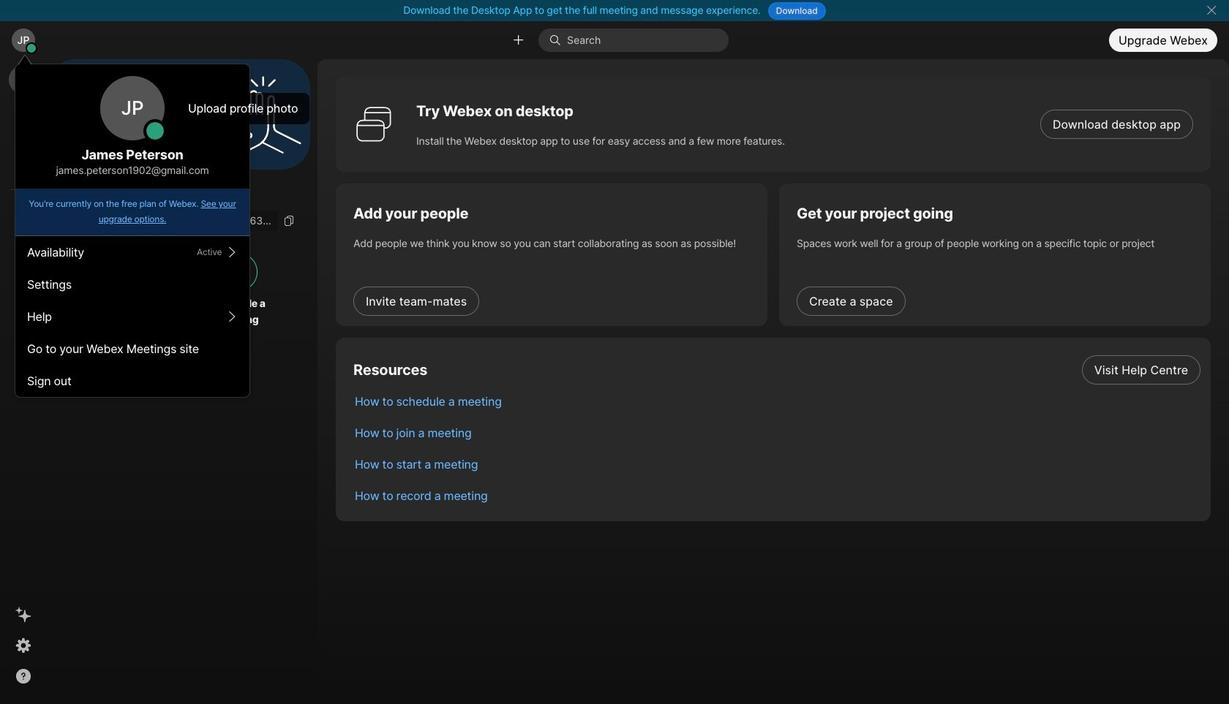 Task type: vqa. For each thing, say whether or not it's contained in the screenshot.
the Accessibility TAB
no



Task type: describe. For each thing, give the bounding box(es) containing it.
set status menu item
[[15, 236, 250, 269]]

go to your webex meetings site menu item
[[15, 333, 250, 365]]

two hands high-fiving image
[[219, 71, 307, 158]]

5 list item from the top
[[343, 480, 1211, 512]]

cancel_16 image
[[1206, 4, 1218, 16]]

arrow right_16 image inside set status menu item
[[226, 247, 238, 258]]

help menu item
[[15, 301, 250, 333]]

4 list item from the top
[[343, 449, 1211, 480]]



Task type: locate. For each thing, give the bounding box(es) containing it.
profile settings menu menu bar
[[15, 236, 250, 397]]

1 arrow right_16 image from the top
[[226, 247, 238, 258]]

3 list item from the top
[[343, 417, 1211, 449]]

2 arrow right_16 image from the top
[[226, 311, 238, 323]]

1 list item from the top
[[343, 354, 1211, 386]]

webex tab list
[[9, 65, 38, 223]]

navigation
[[0, 59, 47, 705]]

sign out menu item
[[15, 365, 250, 397]]

None text field
[[59, 211, 278, 231]]

0 vertical spatial arrow right_16 image
[[226, 247, 238, 258]]

arrow right_16 image
[[226, 247, 238, 258], [226, 311, 238, 323]]

settings menu item
[[15, 269, 250, 301]]

2 list item from the top
[[343, 386, 1211, 417]]

list item
[[343, 354, 1211, 386], [343, 386, 1211, 417], [343, 417, 1211, 449], [343, 449, 1211, 480], [343, 480, 1211, 512]]

1 vertical spatial arrow right_16 image
[[226, 311, 238, 323]]

arrow right_16 image inside 'help' menu item
[[226, 311, 238, 323]]



